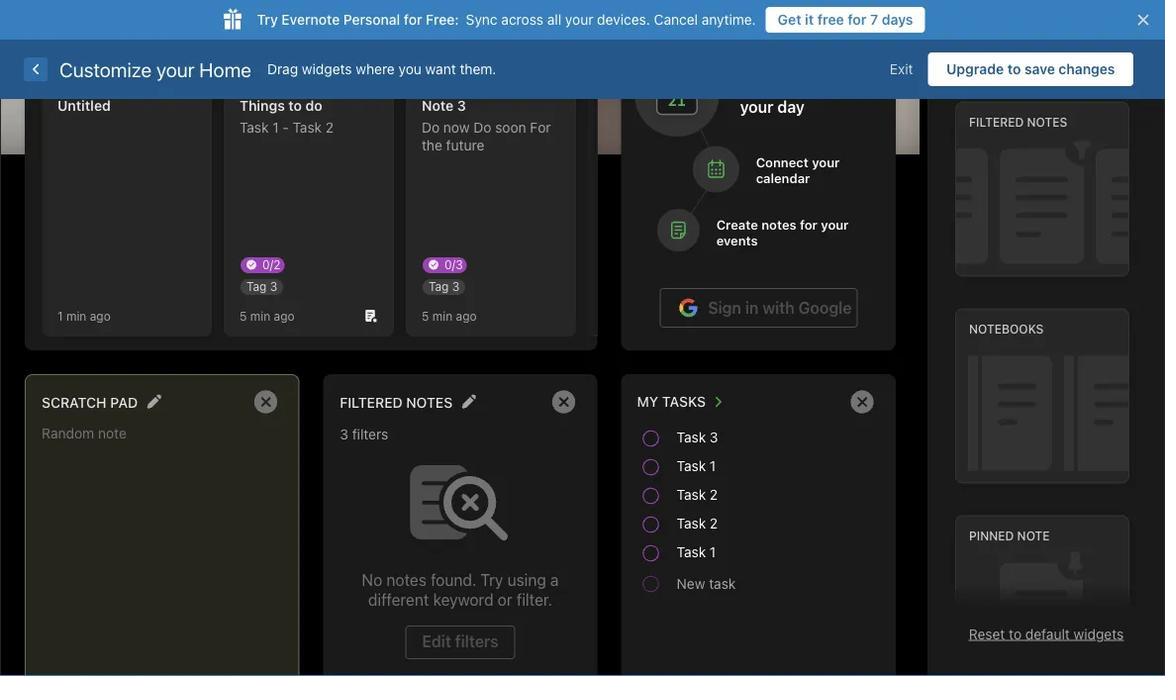 Task type: locate. For each thing, give the bounding box(es) containing it.
filtered notes down upgrade to save changes button
[[969, 115, 1068, 129]]

for left 7
[[848, 11, 867, 28]]

1 vertical spatial widgets
[[1074, 626, 1124, 642]]

1 remove image from the left
[[544, 382, 584, 422]]

default
[[1026, 626, 1070, 642]]

for
[[404, 11, 422, 28], [848, 11, 867, 28]]

for for 7
[[848, 11, 867, 28]]

customize
[[59, 57, 152, 81]]

upgrade to save changes
[[947, 61, 1115, 77]]

upgrade
[[947, 61, 1004, 77]]

1 horizontal spatial filtered
[[969, 115, 1024, 129]]

0 horizontal spatial notes
[[406, 394, 453, 411]]

good
[[40, 76, 83, 97]]

notes inside filtered notes button
[[406, 394, 453, 411]]

0 horizontal spatial for
[[404, 11, 422, 28]]

1 horizontal spatial widgets
[[1074, 626, 1124, 642]]

1 horizontal spatial your
[[565, 11, 594, 28]]

to right reset
[[1009, 626, 1022, 642]]

to for reset
[[1009, 626, 1022, 642]]

notes left edit widget title image
[[406, 394, 453, 411]]

to for upgrade
[[1008, 61, 1021, 77]]

want
[[425, 61, 456, 77]]

notes down "save"
[[1027, 115, 1068, 129]]

your left home in the left of the page
[[156, 57, 195, 81]]

0 vertical spatial widgets
[[302, 61, 352, 77]]

devices.
[[597, 11, 650, 28]]

1 vertical spatial your
[[156, 57, 195, 81]]

2 for from the left
[[848, 11, 867, 28]]

for inside get it free for 7 days button
[[848, 11, 867, 28]]

1 horizontal spatial filtered notes
[[969, 115, 1068, 129]]

7
[[870, 11, 879, 28]]

scratch pad button
[[42, 389, 138, 415]]

1 vertical spatial notes
[[406, 394, 453, 411]]

pinned note
[[969, 529, 1050, 543]]

cancel
[[654, 11, 698, 28]]

2 remove image from the left
[[843, 382, 882, 422]]

widgets right drag
[[302, 61, 352, 77]]

free:
[[426, 11, 459, 28]]

exit button
[[875, 52, 928, 86]]

widgets right default
[[1074, 626, 1124, 642]]

0 vertical spatial your
[[565, 11, 594, 28]]

filtered notes left edit widget title image
[[340, 394, 453, 411]]

0 horizontal spatial your
[[156, 57, 195, 81]]

to left "save"
[[1008, 61, 1021, 77]]

all
[[547, 11, 562, 28]]

filtered notes
[[969, 115, 1068, 129], [340, 394, 453, 411]]

1 horizontal spatial for
[[848, 11, 867, 28]]

scratch
[[42, 394, 107, 411]]

your
[[565, 11, 594, 28], [156, 57, 195, 81]]

you
[[399, 61, 422, 77]]

evernote
[[282, 11, 340, 28]]

0 horizontal spatial filtered
[[340, 394, 403, 411]]

0 horizontal spatial remove image
[[544, 382, 584, 422]]

1 horizontal spatial remove image
[[843, 382, 882, 422]]

0 vertical spatial notes
[[1027, 115, 1068, 129]]

filtered
[[969, 115, 1024, 129], [340, 394, 403, 411]]

filtered inside button
[[340, 394, 403, 411]]

john!
[[162, 76, 207, 97]]

notebooks
[[969, 322, 1044, 336]]

to inside button
[[1008, 61, 1021, 77]]

for left free:
[[404, 11, 422, 28]]

1 vertical spatial to
[[1009, 626, 1022, 642]]

filtered down upgrade
[[969, 115, 1024, 129]]

0 vertical spatial filtered notes
[[969, 115, 1068, 129]]

reset
[[969, 626, 1005, 642]]

edit widget title image
[[462, 394, 476, 409]]

notes
[[1027, 115, 1068, 129], [406, 394, 453, 411]]

good morning, john!
[[40, 76, 207, 97]]

1 vertical spatial filtered
[[340, 394, 403, 411]]

to
[[1008, 61, 1021, 77], [1009, 626, 1022, 642]]

it
[[805, 11, 814, 28]]

0 vertical spatial filtered
[[969, 115, 1024, 129]]

1 for from the left
[[404, 11, 422, 28]]

filtered left edit widget title image
[[340, 394, 403, 411]]

changes
[[1059, 61, 1115, 77]]

edit widget title image
[[147, 394, 162, 409]]

get
[[778, 11, 802, 28]]

your right the all
[[565, 11, 594, 28]]

remove image
[[544, 382, 584, 422], [843, 382, 882, 422]]

filtered notes button
[[340, 389, 453, 415]]

widgets
[[302, 61, 352, 77], [1074, 626, 1124, 642]]

0 vertical spatial to
[[1008, 61, 1021, 77]]

1 vertical spatial filtered notes
[[340, 394, 453, 411]]



Task type: vqa. For each thing, say whether or not it's contained in the screenshot.
"Notebooks"
yes



Task type: describe. For each thing, give the bounding box(es) containing it.
scratch pad
[[42, 394, 138, 411]]

sync
[[466, 11, 498, 28]]

1 horizontal spatial notes
[[1027, 115, 1068, 129]]

across
[[501, 11, 544, 28]]

0 horizontal spatial filtered notes
[[340, 394, 453, 411]]

drag widgets where you want them.
[[267, 61, 496, 77]]

save
[[1025, 61, 1055, 77]]

upgrade to save changes button
[[928, 52, 1134, 86]]

0 horizontal spatial widgets
[[302, 61, 352, 77]]

get it free for 7 days button
[[766, 7, 925, 33]]

try
[[257, 11, 278, 28]]

get it free for 7 days
[[778, 11, 913, 28]]

morning,
[[88, 76, 158, 97]]

reset to default widgets
[[969, 626, 1124, 642]]

home
[[199, 57, 251, 81]]

try evernote personal for free: sync across all your devices. cancel anytime.
[[257, 11, 756, 28]]

customize your home
[[59, 57, 251, 81]]

personal
[[344, 11, 400, 28]]

reset to default widgets button
[[969, 626, 1124, 642]]

note
[[1018, 529, 1050, 543]]

pad
[[110, 394, 138, 411]]

anytime.
[[702, 11, 756, 28]]

them.
[[460, 61, 496, 77]]

where
[[356, 61, 395, 77]]

days
[[882, 11, 913, 28]]

for for free:
[[404, 11, 422, 28]]

free
[[818, 11, 844, 28]]

exit
[[890, 61, 913, 77]]

drag
[[267, 61, 298, 77]]

pinned
[[969, 529, 1014, 543]]

remove image
[[246, 382, 286, 422]]



